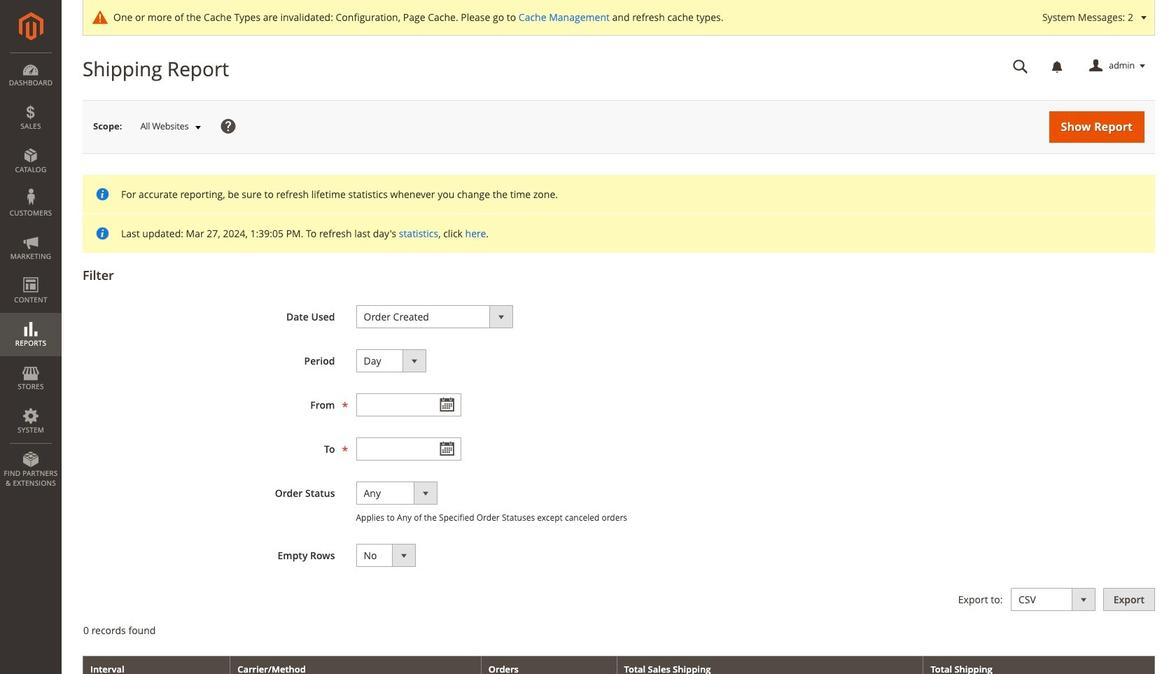 Task type: describe. For each thing, give the bounding box(es) containing it.
magento admin panel image
[[19, 12, 43, 41]]



Task type: locate. For each thing, give the bounding box(es) containing it.
None text field
[[1004, 54, 1039, 78], [356, 394, 461, 417], [1004, 54, 1039, 78], [356, 394, 461, 417]]

None text field
[[356, 438, 461, 461]]

menu bar
[[0, 53, 62, 495]]



